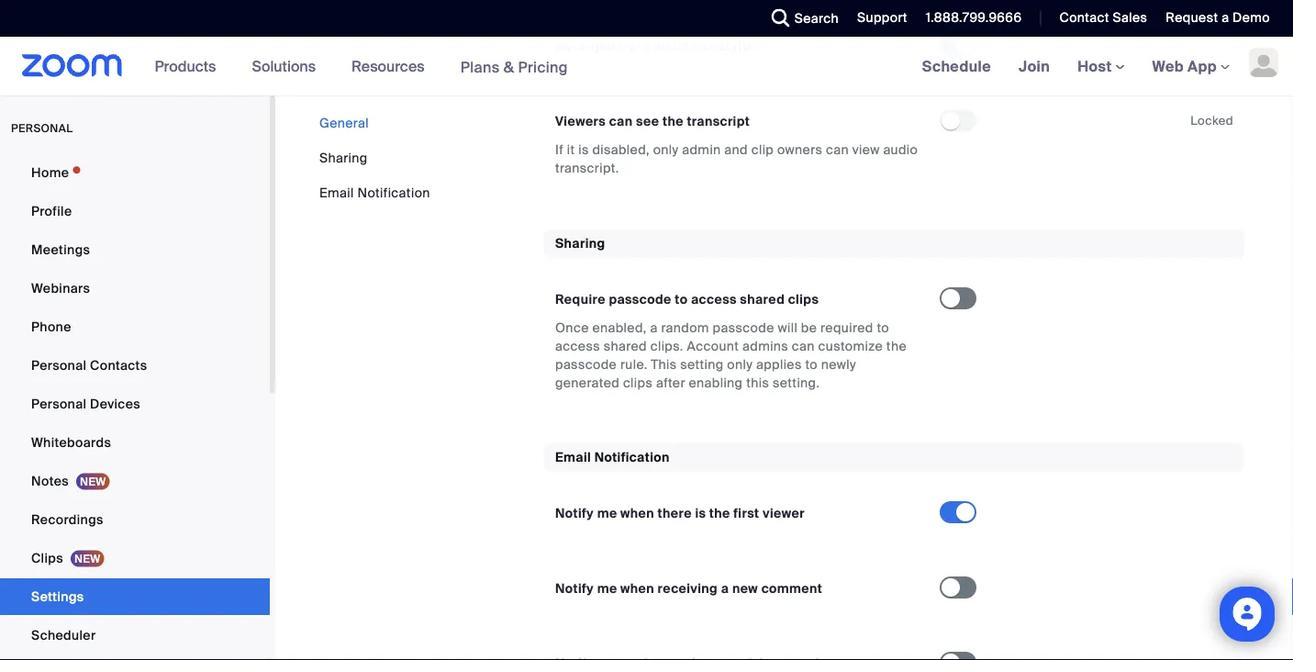 Task type: locate. For each thing, give the bounding box(es) containing it.
required
[[821, 319, 874, 336]]

menu bar containing general
[[320, 114, 431, 202]]

profile picture image
[[1250, 48, 1279, 77]]

0 vertical spatial access
[[691, 290, 737, 307]]

comment
[[762, 580, 823, 597]]

0 horizontal spatial is
[[579, 141, 589, 158]]

2 vertical spatial the
[[710, 505, 731, 522]]

zoom logo image
[[22, 54, 123, 77]]

0 vertical spatial personal
[[31, 357, 87, 374]]

email notification
[[320, 184, 431, 201], [556, 449, 670, 466]]

1 horizontal spatial audio
[[884, 141, 919, 158]]

support
[[858, 9, 908, 26]]

access down once
[[556, 337, 600, 354]]

clips down rule.
[[623, 374, 653, 391]]

viewers
[[556, 113, 606, 130]]

2 horizontal spatial the
[[887, 337, 907, 354]]

1.888.799.9666
[[926, 9, 1022, 26]]

0 vertical spatial a
[[1222, 9, 1230, 26]]

profile link
[[0, 193, 270, 230]]

1 vertical spatial the
[[887, 337, 907, 354]]

when left there
[[621, 505, 655, 522]]

0 vertical spatial when
[[621, 505, 655, 522]]

applies
[[757, 356, 802, 373]]

access
[[691, 290, 737, 307], [556, 337, 600, 354]]

0 vertical spatial me
[[597, 505, 618, 522]]

0 vertical spatial shared
[[740, 290, 785, 307]]

me left receiving
[[597, 580, 618, 597]]

passcode up enabled,
[[609, 290, 672, 307]]

phone
[[31, 318, 71, 335]]

this
[[651, 356, 677, 373]]

me
[[597, 505, 618, 522], [597, 580, 618, 597]]

contact sales
[[1060, 9, 1148, 26]]

can
[[609, 113, 633, 130], [826, 141, 849, 158], [792, 337, 815, 354]]

random
[[662, 319, 710, 336]]

1 vertical spatial when
[[621, 580, 655, 597]]

0 horizontal spatial shared
[[604, 337, 647, 354]]

1 vertical spatial me
[[597, 580, 618, 597]]

0 vertical spatial sharing
[[320, 149, 368, 166]]

0 vertical spatial to
[[675, 290, 688, 307]]

personal menu menu
[[0, 154, 270, 660]]

join
[[1019, 56, 1051, 76]]

audio
[[653, 38, 689, 55], [884, 141, 919, 158]]

1 vertical spatial can
[[826, 141, 849, 158]]

1 horizontal spatial is
[[695, 505, 706, 522]]

2 vertical spatial to
[[806, 356, 818, 373]]

0 vertical spatial only
[[653, 141, 679, 158]]

contact sales link
[[1046, 0, 1153, 37], [1060, 9, 1148, 26]]

0 horizontal spatial access
[[556, 337, 600, 354]]

0 vertical spatial notify
[[556, 505, 594, 522]]

the right see
[[663, 113, 684, 130]]

can down be
[[792, 337, 815, 354]]

email inside email notification element
[[556, 449, 591, 466]]

1 vertical spatial access
[[556, 337, 600, 354]]

the right customize
[[887, 337, 907, 354]]

2 vertical spatial a
[[721, 580, 729, 597]]

1 vertical spatial personal
[[31, 395, 87, 412]]

2 vertical spatial passcode
[[556, 356, 617, 373]]

2 when from the top
[[621, 580, 655, 597]]

plans & pricing link
[[461, 57, 568, 76], [461, 57, 568, 76]]

1 horizontal spatial access
[[691, 290, 737, 307]]

0 vertical spatial the
[[663, 113, 684, 130]]

1 notify from the top
[[556, 505, 594, 522]]

0 horizontal spatial can
[[609, 113, 633, 130]]

1 me from the top
[[597, 505, 618, 522]]

a inside email notification element
[[721, 580, 729, 597]]

whiteboards
[[31, 434, 111, 451]]

to up setting.
[[806, 356, 818, 373]]

email down sharing link
[[320, 184, 354, 201]]

viewers can see the transcript
[[556, 113, 750, 130]]

a left new
[[721, 580, 729, 597]]

the left first at the right of the page
[[710, 505, 731, 522]]

access up random
[[691, 290, 737, 307]]

email down generated
[[556, 449, 591, 466]]

passcode up generated
[[556, 356, 617, 373]]

notification
[[358, 184, 431, 201], [595, 449, 670, 466]]

0 vertical spatial clips
[[789, 290, 819, 307]]

generate
[[592, 38, 650, 55]]

1 vertical spatial email notification
[[556, 449, 670, 466]]

0 horizontal spatial clips
[[623, 374, 653, 391]]

host button
[[1078, 56, 1125, 76]]

products
[[155, 56, 216, 76]]

audio inside if it is disabled, only admin and clip owners can view audio transcript.
[[884, 141, 919, 158]]

shared down enabled,
[[604, 337, 647, 354]]

email notification down generated
[[556, 449, 670, 466]]

1 horizontal spatial email notification
[[556, 449, 670, 466]]

a up clips.
[[650, 319, 658, 336]]

2 notify from the top
[[556, 580, 594, 597]]

personal for personal contacts
[[31, 357, 87, 374]]

2 horizontal spatial to
[[877, 319, 890, 336]]

can inside if it is disabled, only admin and clip owners can view audio transcript.
[[826, 141, 849, 158]]

a
[[1222, 9, 1230, 26], [650, 319, 658, 336], [721, 580, 729, 597]]

passcode up 'admins'
[[713, 319, 775, 336]]

0 vertical spatial can
[[609, 113, 633, 130]]

see
[[636, 113, 660, 130]]

clips inside once enabled, a random passcode will be required to access shared clips. account admins can customize the passcode rule. this setting only applies to newly generated clips after enabling this setting.
[[623, 374, 653, 391]]

admins
[[743, 337, 789, 354]]

whiteboards link
[[0, 424, 270, 461]]

only down the viewers can see the transcript
[[653, 141, 679, 158]]

support link
[[844, 0, 913, 37], [858, 9, 908, 26]]

0 vertical spatial notification
[[358, 184, 431, 201]]

1 horizontal spatial the
[[710, 505, 731, 522]]

1 vertical spatial only
[[728, 356, 753, 373]]

is right it
[[579, 141, 589, 158]]

can left 'view'
[[826, 141, 849, 158]]

passcode
[[609, 290, 672, 307], [713, 319, 775, 336], [556, 356, 617, 373]]

0 horizontal spatial email
[[320, 184, 354, 201]]

transcript.
[[556, 160, 619, 177]]

notification down sharing link
[[358, 184, 431, 201]]

1 horizontal spatial only
[[728, 356, 753, 373]]

general
[[320, 114, 369, 131]]

rule.
[[621, 356, 648, 373]]

me for receiving
[[597, 580, 618, 597]]

2 vertical spatial can
[[792, 337, 815, 354]]

products button
[[155, 37, 224, 95]]

personal inside personal contacts link
[[31, 357, 87, 374]]

audio right 'view'
[[884, 141, 919, 158]]

notification up there
[[595, 449, 670, 466]]

2 horizontal spatial can
[[826, 141, 849, 158]]

clip
[[752, 141, 774, 158]]

0 vertical spatial audio
[[653, 38, 689, 55]]

shared up will
[[740, 290, 785, 307]]

0 horizontal spatial only
[[653, 141, 679, 158]]

sharing up require
[[556, 235, 606, 252]]

1 horizontal spatial clips
[[789, 290, 819, 307]]

disabled,
[[593, 141, 650, 158]]

plans & pricing
[[461, 57, 568, 76]]

sharing down general link
[[320, 149, 368, 166]]

1 vertical spatial is
[[695, 505, 706, 522]]

when
[[621, 505, 655, 522], [621, 580, 655, 597]]

scheduler link
[[0, 617, 270, 654]]

personal up whiteboards
[[31, 395, 87, 412]]

1 vertical spatial a
[[650, 319, 658, 336]]

home link
[[0, 154, 270, 191]]

enabled,
[[593, 319, 647, 336]]

0 horizontal spatial a
[[650, 319, 658, 336]]

once enabled, a random passcode will be required to access shared clips. account admins can customize the passcode rule. this setting only applies to newly generated clips after enabling this setting.
[[556, 319, 907, 391]]

1 vertical spatial email
[[556, 449, 591, 466]]

1 horizontal spatial a
[[721, 580, 729, 597]]

1 vertical spatial notify
[[556, 580, 594, 597]]

view
[[853, 141, 880, 158]]

1 horizontal spatial notification
[[595, 449, 670, 466]]

a left demo
[[1222, 9, 1230, 26]]

only inside once enabled, a random passcode will be required to access shared clips. account admins can customize the passcode rule. this setting only applies to newly generated clips after enabling this setting.
[[728, 356, 753, 373]]

0 horizontal spatial notification
[[358, 184, 431, 201]]

when left receiving
[[621, 580, 655, 597]]

is right there
[[695, 505, 706, 522]]

newly
[[822, 356, 857, 373]]

only inside if it is disabled, only admin and clip owners can view audio transcript.
[[653, 141, 679, 158]]

search
[[795, 10, 839, 27]]

devices
[[90, 395, 141, 412]]

1 vertical spatial shared
[[604, 337, 647, 354]]

clips up be
[[789, 290, 819, 307]]

0 vertical spatial email
[[320, 184, 354, 201]]

1 vertical spatial notification
[[595, 449, 670, 466]]

phone link
[[0, 309, 270, 345]]

1 personal from the top
[[31, 357, 87, 374]]

personal down phone
[[31, 357, 87, 374]]

0 vertical spatial passcode
[[609, 290, 672, 307]]

menu bar
[[320, 114, 431, 202]]

banner
[[0, 37, 1294, 97]]

host
[[1078, 56, 1116, 76]]

1 horizontal spatial can
[[792, 337, 815, 354]]

audio right generate
[[653, 38, 689, 55]]

to
[[675, 290, 688, 307], [877, 319, 890, 336], [806, 356, 818, 373]]

request
[[1167, 9, 1219, 26]]

to right required
[[877, 319, 890, 336]]

notify for notify me when there is the first viewer
[[556, 505, 594, 522]]

only
[[653, 141, 679, 158], [728, 356, 753, 373]]

first
[[734, 505, 760, 522]]

2 me from the top
[[597, 580, 618, 597]]

general link
[[320, 114, 369, 131]]

to up random
[[675, 290, 688, 307]]

personal
[[31, 357, 87, 374], [31, 395, 87, 412]]

shared
[[740, 290, 785, 307], [604, 337, 647, 354]]

require passcode to access shared clips
[[556, 290, 819, 307]]

generated
[[556, 374, 620, 391]]

the inside once enabled, a random passcode will be required to access shared clips. account admins can customize the passcode rule. this setting only applies to newly generated clips after enabling this setting.
[[887, 337, 907, 354]]

1 vertical spatial clips
[[623, 374, 653, 391]]

2 personal from the top
[[31, 395, 87, 412]]

1 when from the top
[[621, 505, 655, 522]]

email notification down sharing link
[[320, 184, 431, 201]]

the
[[663, 113, 684, 130], [887, 337, 907, 354], [710, 505, 731, 522]]

transcript
[[693, 38, 756, 55], [687, 113, 750, 130]]

1.888.799.9666 button
[[913, 0, 1027, 37], [926, 9, 1022, 26]]

me left there
[[597, 505, 618, 522]]

1 horizontal spatial email
[[556, 449, 591, 466]]

only up this
[[728, 356, 753, 373]]

email
[[320, 184, 354, 201], [556, 449, 591, 466]]

0 vertical spatial email notification
[[320, 184, 431, 201]]

when for receiving
[[621, 580, 655, 597]]

search button
[[758, 0, 844, 37]]

personal inside "personal devices" link
[[31, 395, 87, 412]]

1 vertical spatial sharing
[[556, 235, 606, 252]]

can left see
[[609, 113, 633, 130]]

1.888.799.9666 button up schedule link
[[926, 9, 1022, 26]]

notify me when there is the first viewer
[[556, 505, 805, 522]]

0 vertical spatial is
[[579, 141, 589, 158]]

clips
[[789, 290, 819, 307], [623, 374, 653, 391]]

is
[[579, 141, 589, 158], [695, 505, 706, 522]]

1 vertical spatial audio
[[884, 141, 919, 158]]



Task type: describe. For each thing, give the bounding box(es) containing it.
resources button
[[352, 37, 433, 95]]

me for there
[[597, 505, 618, 522]]

resources
[[352, 56, 425, 76]]

1 horizontal spatial sharing
[[556, 235, 606, 252]]

0 horizontal spatial audio
[[653, 38, 689, 55]]

personal for personal devices
[[31, 395, 87, 412]]

1 vertical spatial transcript
[[687, 113, 750, 130]]

receiving
[[658, 580, 718, 597]]

personal contacts link
[[0, 347, 270, 384]]

viewer
[[763, 505, 805, 522]]

settings
[[31, 588, 84, 605]]

pricing
[[518, 57, 568, 76]]

notify for notify me when receiving a new comment
[[556, 580, 594, 597]]

once
[[556, 319, 589, 336]]

request a demo
[[1167, 9, 1271, 26]]

shared inside once enabled, a random passcode will be required to access shared clips. account admins can customize the passcode rule. this setting only applies to newly generated clips after enabling this setting.
[[604, 337, 647, 354]]

account
[[687, 337, 739, 354]]

can inside once enabled, a random passcode will be required to access shared clips. account admins can customize the passcode rule. this setting only applies to newly generated clips after enabling this setting.
[[792, 337, 815, 354]]

personal
[[11, 121, 73, 135]]

personal contacts
[[31, 357, 147, 374]]

admin
[[682, 141, 721, 158]]

join link
[[1006, 37, 1064, 95]]

owners
[[778, 141, 823, 158]]

0 horizontal spatial sharing
[[320, 149, 368, 166]]

after
[[656, 374, 686, 391]]

0 horizontal spatial to
[[675, 290, 688, 307]]

home
[[31, 164, 69, 181]]

setting
[[681, 356, 724, 373]]

access inside once enabled, a random passcode will be required to access shared clips. account admins can customize the passcode rule. this setting only applies to newly generated clips after enabling this setting.
[[556, 337, 600, 354]]

personal devices
[[31, 395, 141, 412]]

enabling
[[689, 374, 743, 391]]

notes
[[31, 472, 69, 489]]

1 horizontal spatial shared
[[740, 290, 785, 307]]

schedule link
[[909, 37, 1006, 95]]

new
[[733, 580, 759, 597]]

1 vertical spatial to
[[877, 319, 890, 336]]

auto-
[[556, 38, 592, 55]]

meetings navigation
[[909, 37, 1294, 97]]

sales
[[1113, 9, 1148, 26]]

0 vertical spatial transcript
[[693, 38, 756, 55]]

web app button
[[1153, 56, 1230, 76]]

meetings link
[[0, 231, 270, 268]]

contact
[[1060, 9, 1110, 26]]

product information navigation
[[141, 37, 582, 97]]

notes link
[[0, 463, 270, 500]]

and
[[725, 141, 748, 158]]

contacts
[[90, 357, 147, 374]]

be
[[801, 319, 818, 336]]

banner containing products
[[0, 37, 1294, 97]]

1.888.799.9666 button up 'schedule'
[[913, 0, 1027, 37]]

there
[[658, 505, 692, 522]]

customize
[[819, 337, 883, 354]]

webinars
[[31, 280, 90, 297]]

web app
[[1153, 56, 1218, 76]]

email inside menu bar
[[320, 184, 354, 201]]

it
[[567, 141, 575, 158]]

app
[[1188, 56, 1218, 76]]

email notification inside email notification element
[[556, 449, 670, 466]]

if
[[556, 141, 564, 158]]

auto-generate audio transcript
[[556, 38, 756, 55]]

0 horizontal spatial the
[[663, 113, 684, 130]]

locked
[[1191, 113, 1234, 128]]

a inside once enabled, a random passcode will be required to access shared clips. account admins can customize the passcode rule. this setting only applies to newly generated clips after enabling this setting.
[[650, 319, 658, 336]]

clips
[[31, 550, 63, 567]]

schedule
[[923, 56, 992, 76]]

is inside email notification element
[[695, 505, 706, 522]]

notification inside email notification element
[[595, 449, 670, 466]]

meetings
[[31, 241, 90, 258]]

settings link
[[0, 579, 270, 615]]

solutions button
[[252, 37, 324, 95]]

will
[[778, 319, 798, 336]]

if it is disabled, only admin and clip owners can view audio transcript.
[[556, 141, 919, 177]]

0 horizontal spatial email notification
[[320, 184, 431, 201]]

sharing element
[[545, 229, 1245, 414]]

email notification element
[[545, 443, 1245, 660]]

1 horizontal spatial to
[[806, 356, 818, 373]]

profile
[[31, 202, 72, 219]]

personal devices link
[[0, 386, 270, 422]]

1 vertical spatial passcode
[[713, 319, 775, 336]]

is inside if it is disabled, only admin and clip owners can view audio transcript.
[[579, 141, 589, 158]]

the inside email notification element
[[710, 505, 731, 522]]

2 horizontal spatial a
[[1222, 9, 1230, 26]]

solutions
[[252, 56, 316, 76]]

web
[[1153, 56, 1185, 76]]

scheduler
[[31, 627, 96, 644]]

notify me when receiving a new comment
[[556, 580, 823, 597]]

recordings
[[31, 511, 104, 528]]

demo
[[1233, 9, 1271, 26]]

email notification link
[[320, 184, 431, 201]]

webinars link
[[0, 270, 270, 307]]

this
[[747, 374, 770, 391]]

require
[[556, 290, 606, 307]]

when for there
[[621, 505, 655, 522]]

plans
[[461, 57, 500, 76]]

setting.
[[773, 374, 820, 391]]

clips.
[[651, 337, 684, 354]]



Task type: vqa. For each thing, say whether or not it's contained in the screenshot.
Admin Menu menu
no



